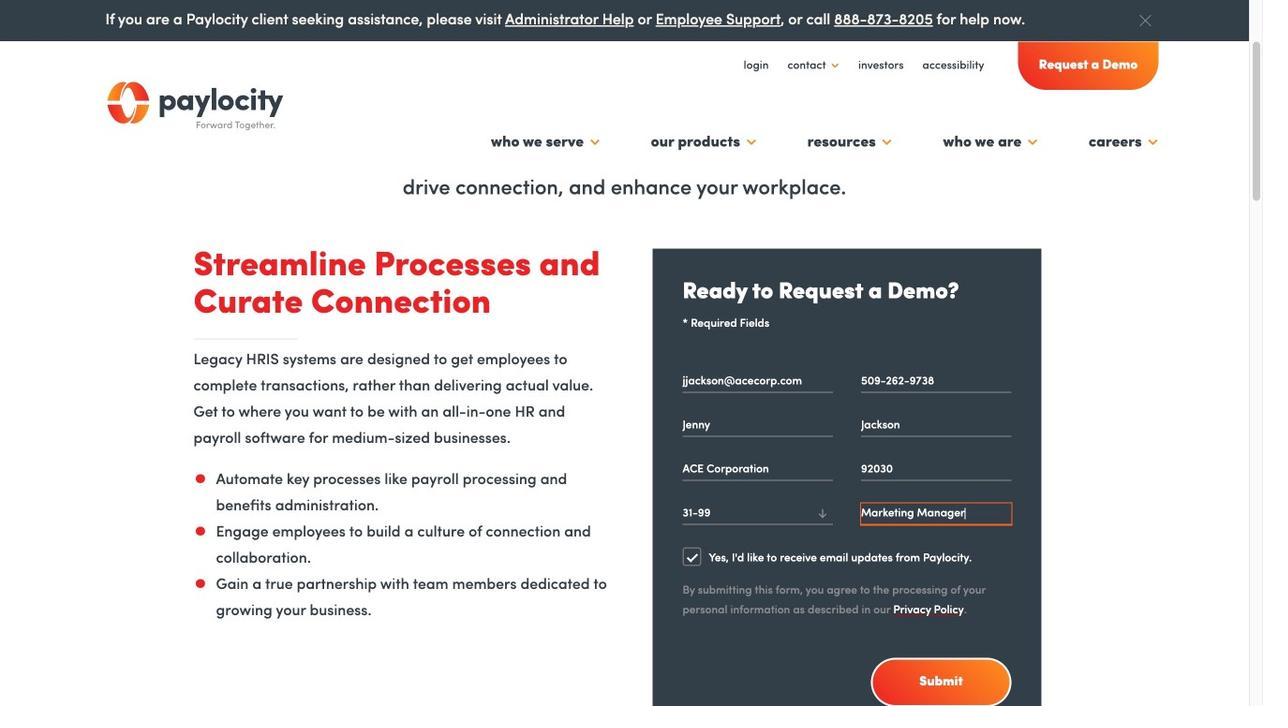 Task type: describe. For each thing, give the bounding box(es) containing it.
Phone * telephone field
[[861, 372, 1012, 393]]

Company text field
[[683, 460, 833, 481]]

header region
[[0, 0, 1250, 179]]

header navigation element
[[90, 39, 1159, 179]]



Task type: locate. For each thing, give the bounding box(es) containing it.
Job Title text field
[[861, 504, 1012, 525]]

First Name text field
[[683, 416, 833, 437]]

alert
[[90, 0, 1159, 41]]

Business Email email field
[[683, 372, 833, 393]]

paylocity home page image
[[90, 82, 300, 130]]

Business Zip Code number field
[[861, 460, 1012, 481]]

Last Name text field
[[861, 416, 1012, 437]]

alert inside "header" region
[[90, 0, 1159, 41]]



